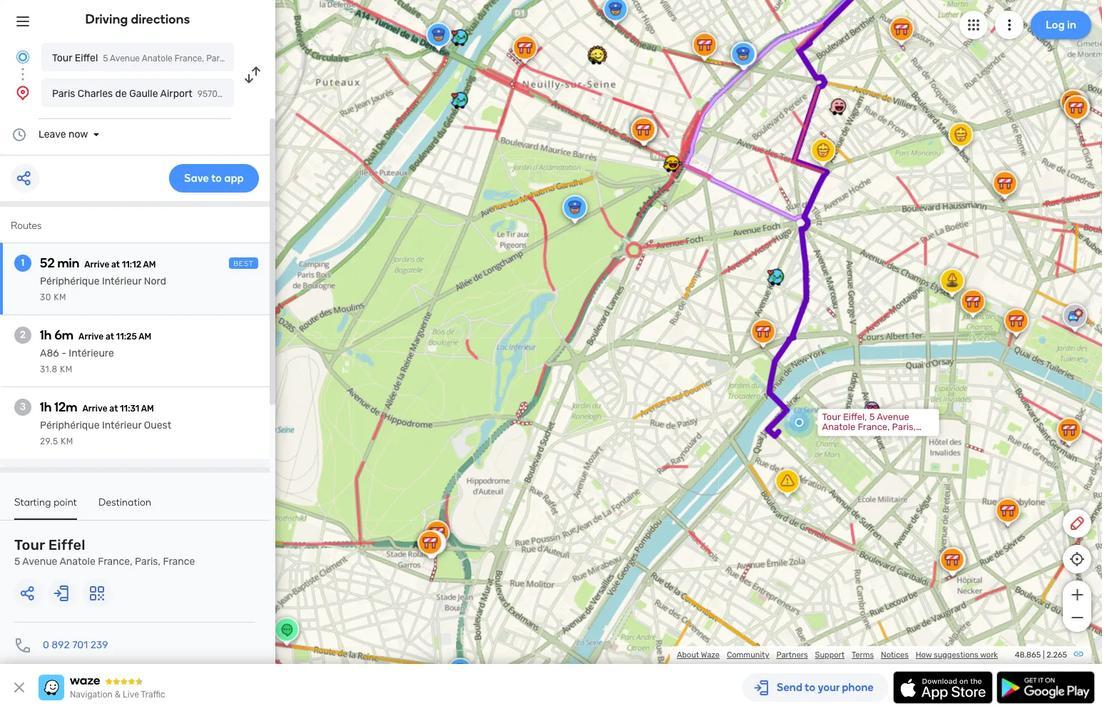 Task type: describe. For each thing, give the bounding box(es) containing it.
-
[[61, 348, 66, 360]]

paris, inside tour eiffel, 5 avenue anatole france, paris, france
[[892, 422, 916, 433]]

at for 6m
[[106, 332, 114, 342]]

community link
[[727, 651, 770, 660]]

&
[[115, 690, 121, 700]]

11:25
[[116, 332, 137, 342]]

km for 6m
[[60, 365, 73, 375]]

52
[[40, 255, 55, 271]]

1h 12m arrive at 11:31 am
[[40, 400, 154, 415]]

892
[[52, 639, 70, 651]]

starting point
[[14, 497, 77, 509]]

about
[[677, 651, 699, 660]]

am for 12m
[[141, 404, 154, 414]]

2 vertical spatial anatole
[[60, 556, 95, 568]]

airport
[[160, 88, 193, 100]]

waze
[[701, 651, 720, 660]]

3
[[20, 401, 26, 413]]

partners
[[777, 651, 808, 660]]

x image
[[11, 679, 28, 696]]

périphérique intérieur ouest 29.5 km
[[40, 420, 171, 447]]

am for 6m
[[139, 332, 152, 342]]

a86
[[40, 348, 59, 360]]

leave now
[[39, 128, 88, 141]]

1 vertical spatial tour eiffel 5 avenue anatole france, paris, france
[[14, 537, 195, 568]]

48.865
[[1015, 651, 1041, 660]]

intérieur for 1h 12m
[[102, 420, 142, 432]]

leave
[[39, 128, 66, 141]]

0 vertical spatial france
[[230, 54, 258, 64]]

about waze link
[[677, 651, 720, 660]]

support link
[[815, 651, 845, 660]]

périphérique for 12m
[[40, 420, 100, 432]]

best
[[233, 260, 254, 268]]

1 horizontal spatial tour
[[52, 52, 72, 64]]

anatole inside tour eiffel, 5 avenue anatole france, paris, france
[[822, 422, 856, 433]]

30
[[40, 293, 51, 303]]

2
[[20, 329, 26, 341]]

eiffel,
[[843, 412, 867, 423]]

1 horizontal spatial paris,
[[206, 54, 228, 64]]

1 vertical spatial eiffel
[[48, 537, 85, 554]]

de
[[115, 88, 127, 100]]

a86 - intérieure 31.8 km
[[40, 348, 114, 375]]

how suggestions work link
[[916, 651, 998, 660]]

notices link
[[881, 651, 909, 660]]

2 vertical spatial tour
[[14, 537, 45, 554]]

5 inside tour eiffel, 5 avenue anatole france, paris, france
[[870, 412, 875, 423]]

1 horizontal spatial avenue
[[110, 54, 140, 64]]

arrive for 1h 6m
[[79, 332, 104, 342]]

notices
[[881, 651, 909, 660]]

701
[[72, 639, 88, 651]]

navigation
[[70, 690, 113, 700]]

am for min
[[143, 260, 156, 270]]

driving
[[85, 11, 128, 27]]

suggestions
[[934, 651, 979, 660]]

intérieure
[[69, 348, 114, 360]]

zoom out image
[[1069, 609, 1086, 627]]

traffic
[[141, 690, 165, 700]]

6m
[[54, 328, 74, 343]]

call image
[[14, 637, 31, 654]]

live
[[123, 690, 139, 700]]

paris charles de gaulle airport button
[[41, 78, 234, 107]]

terms link
[[852, 651, 874, 660]]

nord
[[144, 275, 166, 288]]

0 vertical spatial anatole
[[142, 54, 173, 64]]

destination
[[99, 497, 151, 509]]

|
[[1043, 651, 1045, 660]]

link image
[[1073, 649, 1085, 660]]

48.865 | 2.265
[[1015, 651, 1067, 660]]

intérieur for 52 min
[[102, 275, 142, 288]]

1h for 1h 12m
[[40, 400, 52, 415]]

1
[[21, 257, 24, 269]]

charles
[[78, 88, 113, 100]]

starting point button
[[14, 497, 77, 520]]

29.5
[[40, 437, 58, 447]]



Task type: vqa. For each thing, say whether or not it's contained in the screenshot.
now
yes



Task type: locate. For each thing, give the bounding box(es) containing it.
paris,
[[206, 54, 228, 64], [892, 422, 916, 433], [135, 556, 161, 568]]

2 intérieur from the top
[[102, 420, 142, 432]]

point
[[54, 497, 77, 509]]

5
[[103, 54, 108, 64], [870, 412, 875, 423], [14, 556, 20, 568]]

0 vertical spatial tour
[[52, 52, 72, 64]]

at left '11:12'
[[111, 260, 120, 270]]

0
[[43, 639, 49, 651]]

1 horizontal spatial anatole
[[142, 54, 173, 64]]

1 vertical spatial intérieur
[[102, 420, 142, 432]]

at for 12m
[[109, 404, 118, 414]]

location image
[[14, 84, 31, 101]]

0 892 701 239 link
[[43, 639, 108, 651]]

0 horizontal spatial tour
[[14, 537, 45, 554]]

tour eiffel 5 avenue anatole france, paris, france down the destination button
[[14, 537, 195, 568]]

tour eiffel 5 avenue anatole france, paris, france up 'gaulle'
[[52, 52, 258, 64]]

km
[[54, 293, 66, 303], [60, 365, 73, 375], [61, 437, 73, 447]]

how
[[916, 651, 932, 660]]

0 vertical spatial km
[[54, 293, 66, 303]]

paris
[[52, 88, 75, 100]]

2 vertical spatial 5
[[14, 556, 20, 568]]

0 horizontal spatial france
[[163, 556, 195, 568]]

0 horizontal spatial avenue
[[22, 556, 57, 568]]

eiffel down 'starting point' button
[[48, 537, 85, 554]]

1 vertical spatial avenue
[[877, 412, 910, 423]]

0 horizontal spatial paris,
[[135, 556, 161, 568]]

1h left '6m'
[[40, 328, 52, 343]]

0 vertical spatial 1h
[[40, 328, 52, 343]]

12m
[[54, 400, 77, 415]]

now
[[68, 128, 88, 141]]

tour down 'starting point' button
[[14, 537, 45, 554]]

am inside 52 min arrive at 11:12 am
[[143, 260, 156, 270]]

2 horizontal spatial france
[[822, 432, 852, 443]]

tour up paris
[[52, 52, 72, 64]]

1 périphérique from the top
[[40, 275, 100, 288]]

at left 11:25 in the top left of the page
[[106, 332, 114, 342]]

km inside périphérique intérieur ouest 29.5 km
[[61, 437, 73, 447]]

1 vertical spatial anatole
[[822, 422, 856, 433]]

arrive for 1h 12m
[[82, 404, 107, 414]]

tour
[[52, 52, 72, 64], [822, 412, 841, 423], [14, 537, 45, 554]]

routes
[[11, 220, 42, 232]]

tour eiffel, 5 avenue anatole france, paris, france
[[822, 412, 916, 443]]

km for min
[[54, 293, 66, 303]]

km for 12m
[[61, 437, 73, 447]]

1h for 1h 6m
[[40, 328, 52, 343]]

2 vertical spatial france
[[163, 556, 195, 568]]

2 horizontal spatial avenue
[[877, 412, 910, 423]]

avenue right the eiffel,
[[877, 412, 910, 423]]

min
[[57, 255, 79, 271]]

intérieur down '11:12'
[[102, 275, 142, 288]]

current location image
[[14, 49, 31, 66]]

am
[[143, 260, 156, 270], [139, 332, 152, 342], [141, 404, 154, 414]]

périphérique down min
[[40, 275, 100, 288]]

1 intérieur from the top
[[102, 275, 142, 288]]

1h
[[40, 328, 52, 343], [40, 400, 52, 415]]

périphérique intérieur nord 30 km
[[40, 275, 166, 303]]

navigation & live traffic
[[70, 690, 165, 700]]

31.8
[[40, 365, 58, 375]]

support
[[815, 651, 845, 660]]

2 horizontal spatial paris,
[[892, 422, 916, 433]]

1 vertical spatial at
[[106, 332, 114, 342]]

intérieur inside périphérique intérieur ouest 29.5 km
[[102, 420, 142, 432]]

am inside 1h 12m arrive at 11:31 am
[[141, 404, 154, 414]]

tour left the eiffel,
[[822, 412, 841, 423]]

arrive inside 1h 6m arrive at 11:25 am
[[79, 332, 104, 342]]

avenue up "paris charles de gaulle airport"
[[110, 54, 140, 64]]

2 vertical spatial km
[[61, 437, 73, 447]]

2 1h from the top
[[40, 400, 52, 415]]

at
[[111, 260, 120, 270], [106, 332, 114, 342], [109, 404, 118, 414]]

0 vertical spatial arrive
[[84, 260, 109, 270]]

0 vertical spatial périphérique
[[40, 275, 100, 288]]

2 vertical spatial arrive
[[82, 404, 107, 414]]

1h left the 12m
[[40, 400, 52, 415]]

france
[[230, 54, 258, 64], [822, 432, 852, 443], [163, 556, 195, 568]]

0 horizontal spatial france,
[[98, 556, 132, 568]]

2 vertical spatial france,
[[98, 556, 132, 568]]

0 vertical spatial at
[[111, 260, 120, 270]]

directions
[[131, 11, 190, 27]]

périphérique
[[40, 275, 100, 288], [40, 420, 100, 432]]

avenue down 'starting point' button
[[22, 556, 57, 568]]

5 right the eiffel,
[[870, 412, 875, 423]]

arrive for 52 min
[[84, 260, 109, 270]]

about waze community partners support terms notices how suggestions work
[[677, 651, 998, 660]]

am right 11:31
[[141, 404, 154, 414]]

france inside tour eiffel, 5 avenue anatole france, paris, france
[[822, 432, 852, 443]]

périphérique down the 12m
[[40, 420, 100, 432]]

1h 6m arrive at 11:25 am
[[40, 328, 152, 343]]

2 horizontal spatial anatole
[[822, 422, 856, 433]]

intérieur inside périphérique intérieur nord 30 km
[[102, 275, 142, 288]]

1 vertical spatial am
[[139, 332, 152, 342]]

gaulle
[[129, 88, 158, 100]]

france,
[[175, 54, 204, 64], [858, 422, 890, 433], [98, 556, 132, 568]]

anatole
[[142, 54, 173, 64], [822, 422, 856, 433], [60, 556, 95, 568]]

tour eiffel 5 avenue anatole france, paris, france
[[52, 52, 258, 64], [14, 537, 195, 568]]

0 vertical spatial avenue
[[110, 54, 140, 64]]

arrive inside 1h 12m arrive at 11:31 am
[[82, 404, 107, 414]]

arrive up intérieure
[[79, 332, 104, 342]]

am inside 1h 6m arrive at 11:25 am
[[139, 332, 152, 342]]

0 horizontal spatial anatole
[[60, 556, 95, 568]]

1 1h from the top
[[40, 328, 52, 343]]

1 horizontal spatial france
[[230, 54, 258, 64]]

intérieur down 11:31
[[102, 420, 142, 432]]

1 vertical spatial tour
[[822, 412, 841, 423]]

0 vertical spatial eiffel
[[75, 52, 98, 64]]

at inside 1h 6m arrive at 11:25 am
[[106, 332, 114, 342]]

1 vertical spatial arrive
[[79, 332, 104, 342]]

arrive
[[84, 260, 109, 270], [79, 332, 104, 342], [82, 404, 107, 414]]

2 périphérique from the top
[[40, 420, 100, 432]]

pencil image
[[1069, 515, 1086, 532]]

france, inside tour eiffel, 5 avenue anatole france, paris, france
[[858, 422, 890, 433]]

0 892 701 239
[[43, 639, 108, 651]]

intérieur
[[102, 275, 142, 288], [102, 420, 142, 432]]

avenue inside tour eiffel, 5 avenue anatole france, paris, france
[[877, 412, 910, 423]]

arrive inside 52 min arrive at 11:12 am
[[84, 260, 109, 270]]

2 vertical spatial at
[[109, 404, 118, 414]]

at inside 52 min arrive at 11:12 am
[[111, 260, 120, 270]]

0 vertical spatial tour eiffel 5 avenue anatole france, paris, france
[[52, 52, 258, 64]]

périphérique for min
[[40, 275, 100, 288]]

driving directions
[[85, 11, 190, 27]]

1 vertical spatial 1h
[[40, 400, 52, 415]]

5 up charles
[[103, 54, 108, 64]]

2 horizontal spatial tour
[[822, 412, 841, 423]]

11:12
[[122, 260, 141, 270]]

at left 11:31
[[109, 404, 118, 414]]

terms
[[852, 651, 874, 660]]

0 vertical spatial 5
[[103, 54, 108, 64]]

périphérique inside périphérique intérieur nord 30 km
[[40, 275, 100, 288]]

work
[[981, 651, 998, 660]]

zoom in image
[[1069, 587, 1086, 604]]

2 vertical spatial paris,
[[135, 556, 161, 568]]

0 vertical spatial am
[[143, 260, 156, 270]]

2 vertical spatial avenue
[[22, 556, 57, 568]]

0 horizontal spatial 5
[[14, 556, 20, 568]]

1 horizontal spatial 5
[[103, 54, 108, 64]]

52 min arrive at 11:12 am
[[40, 255, 156, 271]]

eiffel up charles
[[75, 52, 98, 64]]

avenue
[[110, 54, 140, 64], [877, 412, 910, 423], [22, 556, 57, 568]]

2 horizontal spatial france,
[[858, 422, 890, 433]]

at for min
[[111, 260, 120, 270]]

eiffel
[[75, 52, 98, 64], [48, 537, 85, 554]]

partners link
[[777, 651, 808, 660]]

1 vertical spatial km
[[60, 365, 73, 375]]

km inside périphérique intérieur nord 30 km
[[54, 293, 66, 303]]

2 vertical spatial am
[[141, 404, 154, 414]]

0 vertical spatial paris,
[[206, 54, 228, 64]]

1 vertical spatial france
[[822, 432, 852, 443]]

tour inside tour eiffel, 5 avenue anatole france, paris, france
[[822, 412, 841, 423]]

2 horizontal spatial 5
[[870, 412, 875, 423]]

5 down 'starting point' button
[[14, 556, 20, 568]]

1 vertical spatial périphérique
[[40, 420, 100, 432]]

km right 30
[[54, 293, 66, 303]]

périphérique inside périphérique intérieur ouest 29.5 km
[[40, 420, 100, 432]]

0 vertical spatial intérieur
[[102, 275, 142, 288]]

11:31
[[120, 404, 139, 414]]

ouest
[[144, 420, 171, 432]]

1 horizontal spatial france,
[[175, 54, 204, 64]]

1 vertical spatial france,
[[858, 422, 890, 433]]

239
[[90, 639, 108, 651]]

km right 29.5
[[61, 437, 73, 447]]

arrive up périphérique intérieur nord 30 km
[[84, 260, 109, 270]]

2.265
[[1047, 651, 1067, 660]]

destination button
[[99, 497, 151, 519]]

starting
[[14, 497, 51, 509]]

clock image
[[11, 126, 28, 143]]

km down -
[[60, 365, 73, 375]]

0 vertical spatial france,
[[175, 54, 204, 64]]

am up nord
[[143, 260, 156, 270]]

at inside 1h 12m arrive at 11:31 am
[[109, 404, 118, 414]]

1 vertical spatial 5
[[870, 412, 875, 423]]

community
[[727, 651, 770, 660]]

am right 11:25 in the top left of the page
[[139, 332, 152, 342]]

paris charles de gaulle airport
[[52, 88, 193, 100]]

1 vertical spatial paris,
[[892, 422, 916, 433]]

arrive up périphérique intérieur ouest 29.5 km
[[82, 404, 107, 414]]

km inside a86 - intérieure 31.8 km
[[60, 365, 73, 375]]



